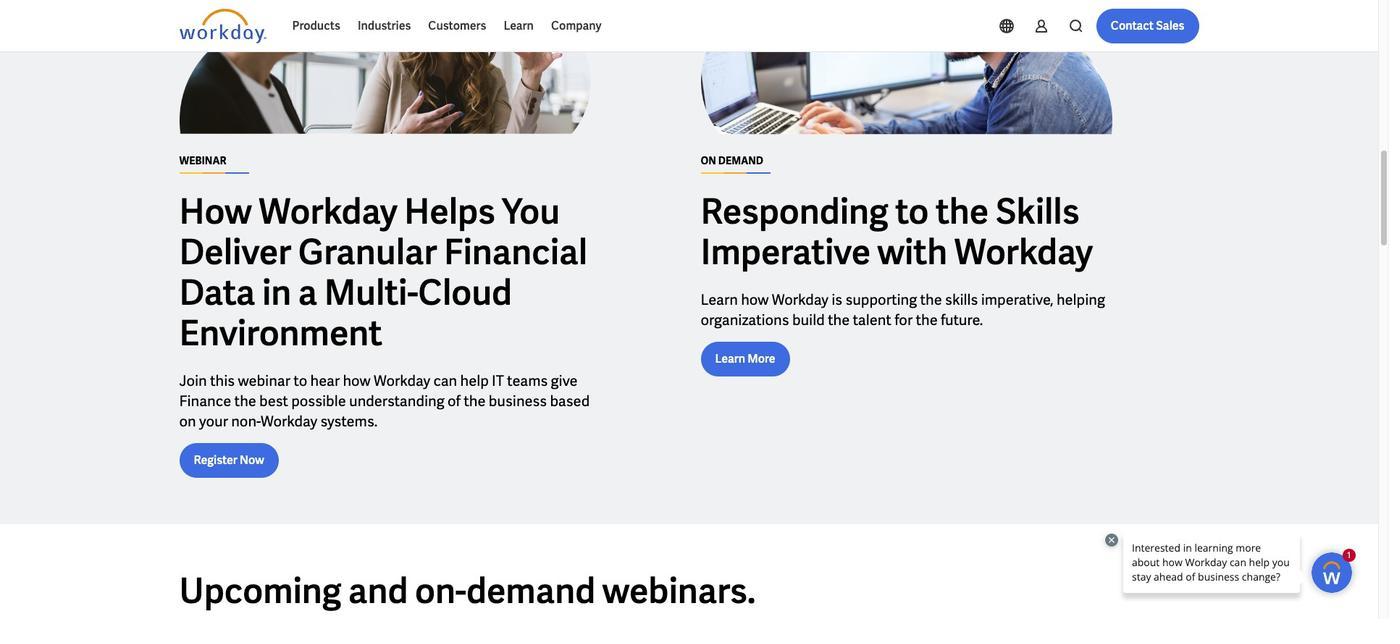 Task type: locate. For each thing, give the bounding box(es) containing it.
webinar
[[238, 372, 291, 391]]

lifestyle image image for workday
[[179, 0, 591, 154]]

data
[[179, 270, 255, 315]]

how inside learn how workday is supporting the skills imperative, helping organizations build the talent for the future.
[[741, 291, 769, 309]]

organizations
[[701, 311, 789, 330]]

learn up organizations
[[701, 291, 738, 309]]

business
[[489, 392, 547, 411]]

1 vertical spatial learn
[[701, 291, 738, 309]]

contact sales link
[[1096, 9, 1199, 43]]

how up organizations
[[741, 291, 769, 309]]

sales
[[1156, 18, 1185, 33]]

register
[[194, 453, 237, 468]]

multi-
[[324, 270, 418, 315]]

teams
[[507, 372, 548, 391]]

company button
[[542, 9, 610, 43]]

0 horizontal spatial to
[[294, 372, 307, 391]]

1 vertical spatial demand
[[466, 569, 595, 614]]

it
[[492, 372, 504, 391]]

help
[[460, 372, 489, 391]]

skills
[[996, 189, 1080, 234]]

is
[[832, 291, 842, 309]]

upcoming and on-demand webinars.
[[179, 569, 756, 614]]

0 vertical spatial to
[[895, 189, 929, 234]]

register now link
[[179, 443, 279, 478]]

workday inside "how workday helps you deliver granular financial data in a multi-cloud environment"
[[259, 189, 397, 234]]

learn left the company
[[504, 18, 534, 33]]

how right hear
[[343, 372, 371, 391]]

understanding
[[349, 392, 445, 411]]

0 vertical spatial learn
[[504, 18, 534, 33]]

you
[[502, 189, 560, 234]]

learn for learn how workday is supporting the skills imperative, helping organizations build the talent for the future.
[[701, 291, 738, 309]]

workday
[[259, 189, 397, 234], [954, 230, 1093, 275], [772, 291, 829, 309], [374, 372, 430, 391], [261, 412, 317, 431]]

environment
[[179, 311, 382, 356]]

granular
[[298, 230, 437, 275]]

learn how workday is supporting the skills imperative, helping organizations build the talent for the future.
[[701, 291, 1105, 330]]

1 horizontal spatial to
[[895, 189, 929, 234]]

future.
[[941, 311, 983, 330]]

contact sales
[[1111, 18, 1185, 33]]

1 horizontal spatial how
[[741, 291, 769, 309]]

this
[[210, 372, 235, 391]]

best
[[259, 392, 288, 411]]

2 lifestyle image image from the left
[[701, 0, 1112, 154]]

skills
[[945, 291, 978, 309]]

1 vertical spatial how
[[343, 372, 371, 391]]

your
[[199, 412, 228, 431]]

register now
[[194, 453, 264, 468]]

workday inside learn how workday is supporting the skills imperative, helping organizations build the talent for the future.
[[772, 291, 829, 309]]

0 horizontal spatial lifestyle image image
[[179, 0, 591, 154]]

the
[[936, 189, 989, 234], [920, 291, 942, 309], [828, 311, 850, 330], [916, 311, 938, 330], [234, 392, 256, 411], [464, 392, 486, 411]]

possible
[[291, 392, 346, 411]]

learn inside learn how workday is supporting the skills imperative, helping organizations build the talent for the future.
[[701, 291, 738, 309]]

how inside join this webinar to hear how workday can help it teams give finance the best possible understanding of the business based on your non-workday systems.
[[343, 372, 371, 391]]

learn left more
[[715, 351, 745, 367]]

with
[[877, 230, 947, 275]]

join this webinar to hear how workday can help it teams give finance the best possible understanding of the business based on your non-workday systems.
[[179, 372, 590, 431]]

workday inside responding to the skills imperative with workday
[[954, 230, 1093, 275]]

contact
[[1111, 18, 1154, 33]]

to inside join this webinar to hear how workday can help it teams give finance the best possible understanding of the business based on your non-workday systems.
[[294, 372, 307, 391]]

learn
[[504, 18, 534, 33], [701, 291, 738, 309], [715, 351, 745, 367]]

1 vertical spatial to
[[294, 372, 307, 391]]

a
[[298, 270, 317, 315]]

how workday helps you deliver granular financial data in a multi-cloud environment
[[179, 189, 587, 356]]

of
[[448, 392, 461, 411]]

2 vertical spatial learn
[[715, 351, 745, 367]]

the inside responding to the skills imperative with workday
[[936, 189, 989, 234]]

1 horizontal spatial lifestyle image image
[[701, 0, 1112, 154]]

1 lifestyle image image from the left
[[179, 0, 591, 154]]

helps
[[404, 189, 495, 234]]

webinar
[[179, 154, 226, 168]]

lifestyle image image
[[179, 0, 591, 154], [701, 0, 1112, 154]]

cloud
[[418, 270, 512, 315]]

and
[[348, 569, 408, 614]]

give
[[551, 372, 578, 391]]

1 horizontal spatial demand
[[718, 154, 763, 168]]

demand
[[718, 154, 763, 168], [466, 569, 595, 614]]

more
[[748, 351, 775, 367]]

customers
[[428, 18, 486, 33]]

on
[[701, 154, 716, 168]]

imperative,
[[981, 291, 1054, 309]]

how
[[741, 291, 769, 309], [343, 372, 371, 391]]

0 vertical spatial how
[[741, 291, 769, 309]]

0 horizontal spatial how
[[343, 372, 371, 391]]

imperative
[[701, 230, 871, 275]]

to
[[895, 189, 929, 234], [294, 372, 307, 391]]

learn inside dropdown button
[[504, 18, 534, 33]]

non-
[[231, 412, 261, 431]]



Task type: vqa. For each thing, say whether or not it's contained in the screenshot.
customers.
no



Task type: describe. For each thing, give the bounding box(es) containing it.
upcoming
[[179, 569, 341, 614]]

products
[[292, 18, 340, 33]]

industries button
[[349, 9, 420, 43]]

0 vertical spatial demand
[[718, 154, 763, 168]]

learn button
[[495, 9, 542, 43]]

to inside responding to the skills imperative with workday
[[895, 189, 929, 234]]

on-
[[415, 569, 466, 614]]

financial
[[444, 230, 587, 275]]

in
[[262, 270, 291, 315]]

industries
[[358, 18, 411, 33]]

company
[[551, 18, 602, 33]]

talent
[[853, 311, 892, 330]]

webinars.
[[602, 569, 756, 614]]

go to the homepage image
[[179, 9, 266, 43]]

finance
[[179, 392, 231, 411]]

customers button
[[420, 9, 495, 43]]

supporting
[[845, 291, 917, 309]]

on demand
[[701, 154, 763, 168]]

can
[[433, 372, 457, 391]]

responding
[[701, 189, 888, 234]]

hear
[[310, 372, 340, 391]]

products button
[[284, 9, 349, 43]]

learn for learn more
[[715, 351, 745, 367]]

on
[[179, 412, 196, 431]]

build
[[792, 311, 825, 330]]

learn more
[[715, 351, 775, 367]]

helping
[[1057, 291, 1105, 309]]

based
[[550, 392, 590, 411]]

lifestyle image image for to
[[701, 0, 1112, 154]]

now
[[240, 453, 264, 468]]

learn more link
[[701, 342, 790, 377]]

responding to the skills imperative with workday
[[701, 189, 1093, 275]]

systems.
[[320, 412, 378, 431]]

join
[[179, 372, 207, 391]]

learn for learn
[[504, 18, 534, 33]]

for
[[895, 311, 913, 330]]

deliver
[[179, 230, 291, 275]]

0 horizontal spatial demand
[[466, 569, 595, 614]]

how
[[179, 189, 252, 234]]



